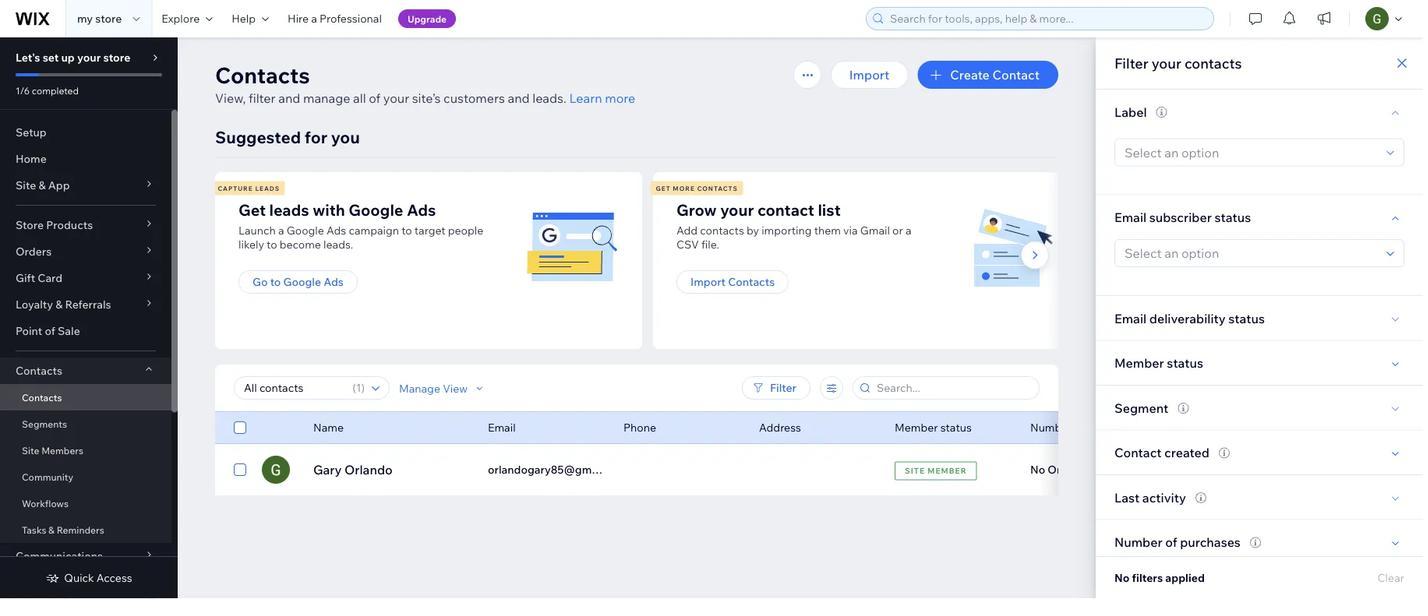 Task type: vqa. For each thing, say whether or not it's contained in the screenshot.
topmost PORTFOLIO
no



Task type: describe. For each thing, give the bounding box(es) containing it.
contacts view, filter and manage all of your site's customers and leads. learn more
[[215, 61, 636, 106]]

ads inside button
[[324, 275, 344, 289]]

sale
[[58, 324, 80, 338]]

1 vertical spatial purchases
[[1181, 535, 1241, 550]]

orlandogary85@gmail.com
[[488, 463, 628, 477]]

referrals
[[65, 298, 111, 311]]

import contacts
[[691, 275, 775, 289]]

become
[[280, 238, 321, 251]]

0 vertical spatial google
[[349, 200, 403, 219]]

orlando
[[345, 462, 393, 478]]

view link
[[932, 456, 998, 484]]

gift card
[[16, 271, 63, 285]]

tasks & reminders link
[[0, 517, 172, 543]]

hire a professional link
[[278, 0, 391, 37]]

Search for tools, apps, help & more... field
[[886, 8, 1209, 30]]

get
[[656, 184, 671, 192]]

community link
[[0, 464, 172, 490]]

loyalty
[[16, 298, 53, 311]]

quick access button
[[45, 572, 132, 586]]

manage view button
[[399, 381, 487, 395]]

members
[[41, 445, 83, 457]]

view,
[[215, 90, 246, 106]]

likely
[[239, 238, 264, 251]]

file.
[[702, 238, 720, 251]]

segments
[[22, 418, 67, 430]]

gmail
[[861, 224, 890, 237]]

site & app button
[[0, 172, 172, 199]]

label
[[1115, 104, 1147, 119]]

you
[[331, 127, 360, 147]]

create
[[951, 67, 990, 83]]

quick access
[[64, 572, 132, 585]]

campaign
[[349, 224, 399, 237]]

1 vertical spatial to
[[267, 238, 277, 251]]

hire
[[288, 12, 309, 25]]

no orders
[[1031, 463, 1084, 477]]

2 vertical spatial member
[[928, 466, 967, 476]]

store inside sidebar "element"
[[103, 51, 131, 64]]

leads. inside get leads with google ads launch a google ads campaign to target people likely to become leads.
[[324, 238, 353, 251]]

contacts
[[698, 184, 738, 192]]

0 vertical spatial store
[[95, 12, 122, 25]]

1 select an option field from the top
[[1120, 139, 1382, 166]]

status down search... field
[[941, 421, 972, 435]]

1
[[356, 381, 361, 395]]

status right deliverability
[[1229, 311, 1265, 326]]

1 horizontal spatial a
[[311, 12, 317, 25]]

point of sale link
[[0, 318, 172, 345]]

help
[[232, 12, 256, 25]]

capture leads
[[218, 184, 280, 192]]

import contacts button
[[677, 271, 789, 294]]

professional
[[320, 12, 382, 25]]

site members link
[[0, 437, 172, 464]]

contact created
[[1115, 445, 1210, 461]]

& for loyalty
[[55, 298, 63, 311]]

orders button
[[0, 239, 172, 265]]

( 1 )
[[353, 381, 365, 395]]

site member
[[905, 466, 967, 476]]

orders inside dropdown button
[[16, 245, 52, 258]]

get
[[239, 200, 266, 219]]

upgrade button
[[398, 9, 456, 28]]

products
[[46, 218, 93, 232]]

up
[[61, 51, 75, 64]]

segment
[[1115, 400, 1169, 416]]

get leads with google ads launch a google ads campaign to target people likely to become leads.
[[239, 200, 484, 251]]

create contact
[[951, 67, 1040, 83]]

1 horizontal spatial number
[[1115, 535, 1163, 550]]

suggested
[[215, 127, 301, 147]]

of up no orders
[[1075, 421, 1085, 435]]

let's
[[16, 51, 40, 64]]

contacts inside 'link'
[[22, 392, 62, 403]]

community
[[22, 471, 73, 483]]

Search... field
[[872, 377, 1035, 399]]

import button
[[831, 61, 909, 89]]

list
[[818, 200, 841, 219]]

phone
[[624, 421, 656, 435]]

0 vertical spatial to
[[402, 224, 412, 237]]

explore
[[162, 12, 200, 25]]

csv
[[677, 238, 699, 251]]

your inside grow your contact list add contacts by importing them via gmail or a csv file.
[[721, 200, 754, 219]]

email for email subscriber status
[[1115, 210, 1147, 225]]

contacts inside button
[[728, 275, 775, 289]]

created
[[1165, 445, 1210, 461]]

your inside contacts view, filter and manage all of your site's customers and leads. learn more
[[383, 90, 409, 106]]

launch
[[239, 224, 276, 237]]

sidebar element
[[0, 37, 178, 600]]

site's
[[412, 90, 441, 106]]

1 vertical spatial ads
[[327, 224, 346, 237]]

1 vertical spatial google
[[287, 224, 324, 237]]

leads. inside contacts view, filter and manage all of your site's customers and leads. learn more
[[533, 90, 567, 106]]

filter
[[249, 90, 276, 106]]

last
[[1115, 490, 1140, 505]]

people
[[448, 224, 484, 237]]

filter button
[[742, 377, 811, 400]]

capture
[[218, 184, 253, 192]]

more
[[673, 184, 695, 192]]

no filters applied
[[1115, 572, 1205, 585]]

home link
[[0, 146, 172, 172]]

1 horizontal spatial contacts
[[1185, 54, 1242, 72]]

setup link
[[0, 119, 172, 146]]

your inside sidebar "element"
[[77, 51, 101, 64]]

0 vertical spatial member status
[[1115, 355, 1204, 371]]

via
[[844, 224, 858, 237]]

contact
[[758, 200, 815, 219]]

leads
[[255, 184, 280, 192]]

no for no filters applied
[[1115, 572, 1130, 585]]

workflows link
[[0, 490, 172, 517]]

gary orlando
[[313, 462, 393, 478]]

by
[[747, 224, 759, 237]]

segments link
[[0, 411, 172, 437]]

contacts inside grow your contact list add contacts by importing them via gmail or a csv file.
[[700, 224, 744, 237]]

2 select an option field from the top
[[1120, 240, 1382, 267]]

hire a professional
[[288, 12, 382, 25]]



Task type: locate. For each thing, give the bounding box(es) containing it.
0 vertical spatial ads
[[407, 200, 436, 219]]

filter your contacts
[[1115, 54, 1242, 72]]

1 vertical spatial orders
[[1048, 463, 1084, 477]]

&
[[39, 179, 46, 192], [55, 298, 63, 311], [48, 524, 55, 536]]

email up orlandogary85@gmail.com
[[488, 421, 516, 435]]

0 vertical spatial contact
[[993, 67, 1040, 83]]

filter for filter
[[770, 381, 797, 395]]

number of purchases up applied
[[1115, 535, 1241, 550]]

0 vertical spatial no
[[1031, 463, 1046, 477]]

0 vertical spatial number of purchases
[[1031, 421, 1140, 435]]

no
[[1031, 463, 1046, 477], [1115, 572, 1130, 585]]

site left view 'link'
[[905, 466, 926, 476]]

all
[[353, 90, 366, 106]]

of inside contacts view, filter and manage all of your site's customers and leads. learn more
[[369, 90, 381, 106]]

0 horizontal spatial number
[[1031, 421, 1073, 435]]

2 and from the left
[[508, 90, 530, 106]]

to down launch
[[267, 238, 277, 251]]

2 vertical spatial google
[[283, 275, 321, 289]]

site for site & app
[[16, 179, 36, 192]]

site members
[[22, 445, 83, 457]]

contacts inside contacts view, filter and manage all of your site's customers and leads. learn more
[[215, 61, 310, 88]]

member status
[[1115, 355, 1204, 371], [895, 421, 972, 435]]

& inside the site & app dropdown button
[[39, 179, 46, 192]]

1 vertical spatial member
[[895, 421, 938, 435]]

no for no orders
[[1031, 463, 1046, 477]]

and right filter
[[278, 90, 300, 106]]

store products button
[[0, 212, 172, 239]]

site for site members
[[22, 445, 39, 457]]

2 horizontal spatial &
[[55, 298, 63, 311]]

let's set up your store
[[16, 51, 131, 64]]

0 horizontal spatial member status
[[895, 421, 972, 435]]

filter
[[1115, 54, 1149, 72], [770, 381, 797, 395]]

my store
[[77, 12, 122, 25]]

go to google ads
[[253, 275, 344, 289]]

gary
[[313, 462, 342, 478]]

view inside 'link'
[[950, 462, 979, 478]]

contact down segment
[[1115, 445, 1162, 461]]

google
[[349, 200, 403, 219], [287, 224, 324, 237], [283, 275, 321, 289]]

site down home
[[16, 179, 36, 192]]

1 horizontal spatial filter
[[1115, 54, 1149, 72]]

leads. down with
[[324, 238, 353, 251]]

2 vertical spatial email
[[488, 421, 516, 435]]

gift
[[16, 271, 35, 285]]

learn
[[570, 90, 602, 106]]

2 vertical spatial to
[[270, 275, 281, 289]]

None checkbox
[[234, 461, 246, 480]]

importing
[[762, 224, 812, 237]]

customers
[[444, 90, 505, 106]]

a right the hire
[[311, 12, 317, 25]]

1 vertical spatial import
[[691, 275, 726, 289]]

contacts inside popup button
[[16, 364, 62, 378]]

1 vertical spatial contact
[[1115, 445, 1162, 461]]

status right subscriber
[[1215, 210, 1252, 225]]

1 horizontal spatial no
[[1115, 572, 1130, 585]]

site & app
[[16, 179, 70, 192]]

import for import
[[850, 67, 890, 83]]

list
[[213, 172, 1087, 349]]

0 vertical spatial orders
[[16, 245, 52, 258]]

contacts up segments
[[22, 392, 62, 403]]

help button
[[222, 0, 278, 37]]

filter up label
[[1115, 54, 1149, 72]]

loyalty & referrals button
[[0, 292, 172, 318]]

1 horizontal spatial member status
[[1115, 355, 1204, 371]]

1 horizontal spatial leads.
[[533, 90, 567, 106]]

1 vertical spatial number
[[1115, 535, 1163, 550]]

0 horizontal spatial no
[[1031, 463, 1046, 477]]

1 vertical spatial select an option field
[[1120, 240, 1382, 267]]

home
[[16, 152, 47, 166]]

contact right 'create'
[[993, 67, 1040, 83]]

1 vertical spatial site
[[22, 445, 39, 457]]

grow
[[677, 200, 717, 219]]

of right all
[[369, 90, 381, 106]]

subscriber
[[1150, 210, 1212, 225]]

create contact button
[[918, 61, 1059, 89]]

deliverability
[[1150, 311, 1226, 326]]

point of sale
[[16, 324, 80, 338]]

store right the my
[[95, 12, 122, 25]]

quick
[[64, 572, 94, 585]]

of up no filters applied
[[1166, 535, 1178, 550]]

1 vertical spatial &
[[55, 298, 63, 311]]

site for site member
[[905, 466, 926, 476]]

view inside dropdown button
[[443, 381, 468, 395]]

them
[[814, 224, 841, 237]]

0 horizontal spatial contact
[[993, 67, 1040, 83]]

tasks & reminders
[[22, 524, 104, 536]]

& inside the loyalty & referrals popup button
[[55, 298, 63, 311]]

leads. left 'learn'
[[533, 90, 567, 106]]

1 horizontal spatial import
[[850, 67, 890, 83]]

activity
[[1143, 490, 1187, 505]]

1 vertical spatial no
[[1115, 572, 1130, 585]]

add
[[677, 224, 698, 237]]

site inside dropdown button
[[16, 179, 36, 192]]

0 vertical spatial contacts
[[1185, 54, 1242, 72]]

Select an option field
[[1120, 139, 1382, 166], [1120, 240, 1382, 267]]

setup
[[16, 126, 47, 139]]

email for email deliverability status
[[1115, 311, 1147, 326]]

a down leads
[[278, 224, 284, 237]]

1/6 completed
[[16, 85, 79, 96]]

2 vertical spatial site
[[905, 466, 926, 476]]

0 vertical spatial purchases
[[1088, 421, 1140, 435]]

1 vertical spatial store
[[103, 51, 131, 64]]

1 vertical spatial number of purchases
[[1115, 535, 1241, 550]]

store products
[[16, 218, 93, 232]]

email left deliverability
[[1115, 311, 1147, 326]]

list containing get leads with google ads
[[213, 172, 1087, 349]]

gary orlando image
[[262, 456, 290, 484]]

member
[[1115, 355, 1165, 371], [895, 421, 938, 435], [928, 466, 967, 476]]

import for import contacts
[[691, 275, 726, 289]]

1 vertical spatial email
[[1115, 311, 1147, 326]]

& for site
[[39, 179, 46, 192]]

0 vertical spatial import
[[850, 67, 890, 83]]

number up 'filters'
[[1115, 535, 1163, 550]]

no left 'filters'
[[1115, 572, 1130, 585]]

0 vertical spatial site
[[16, 179, 36, 192]]

site down segments
[[22, 445, 39, 457]]

leads
[[269, 200, 309, 219]]

a inside get leads with google ads launch a google ads campaign to target people likely to become leads.
[[278, 224, 284, 237]]

for
[[305, 127, 328, 147]]

0 vertical spatial &
[[39, 179, 46, 192]]

filter up the address
[[770, 381, 797, 395]]

ads up target on the top of the page
[[407, 200, 436, 219]]

to right the go
[[270, 275, 281, 289]]

Unsaved view field
[[239, 377, 348, 399]]

1 horizontal spatial purchases
[[1181, 535, 1241, 550]]

0 horizontal spatial orders
[[16, 245, 52, 258]]

of inside sidebar "element"
[[45, 324, 55, 338]]

2 horizontal spatial a
[[906, 224, 912, 237]]

tasks
[[22, 524, 46, 536]]

2 vertical spatial ads
[[324, 275, 344, 289]]

status down deliverability
[[1167, 355, 1204, 371]]

0 horizontal spatial contacts
[[700, 224, 744, 237]]

& for tasks
[[48, 524, 55, 536]]

of left sale
[[45, 324, 55, 338]]

number of purchases
[[1031, 421, 1140, 435], [1115, 535, 1241, 550]]

email deliverability status
[[1115, 311, 1265, 326]]

and
[[278, 90, 300, 106], [508, 90, 530, 106]]

my
[[77, 12, 93, 25]]

a inside grow your contact list add contacts by importing them via gmail or a csv file.
[[906, 224, 912, 237]]

with
[[313, 200, 345, 219]]

import
[[850, 67, 890, 83], [691, 275, 726, 289]]

& left app
[[39, 179, 46, 192]]

0 horizontal spatial purchases
[[1088, 421, 1140, 435]]

google inside button
[[283, 275, 321, 289]]

0 horizontal spatial filter
[[770, 381, 797, 395]]

number of purchases up no orders
[[1031, 421, 1140, 435]]

& inside tasks & reminders link
[[48, 524, 55, 536]]

email subscriber status
[[1115, 210, 1252, 225]]

(
[[353, 381, 356, 395]]

1 horizontal spatial and
[[508, 90, 530, 106]]

last activity
[[1115, 490, 1187, 505]]

store
[[16, 218, 44, 232]]

filter inside button
[[770, 381, 797, 395]]

0 horizontal spatial a
[[278, 224, 284, 237]]

0 horizontal spatial import
[[691, 275, 726, 289]]

gift card button
[[0, 265, 172, 292]]

1 horizontal spatial orders
[[1048, 463, 1084, 477]]

email left subscriber
[[1115, 210, 1147, 225]]

google down become
[[283, 275, 321, 289]]

store down my store
[[103, 51, 131, 64]]

1 vertical spatial contacts
[[700, 224, 744, 237]]

contacts button
[[0, 358, 172, 384]]

1 vertical spatial view
[[950, 462, 979, 478]]

no right view 'link'
[[1031, 463, 1046, 477]]

contacts
[[215, 61, 310, 88], [728, 275, 775, 289], [16, 364, 62, 378], [22, 392, 62, 403]]

upgrade
[[408, 13, 447, 25]]

workflows
[[22, 498, 69, 510]]

purchases up applied
[[1181, 535, 1241, 550]]

a right or
[[906, 224, 912, 237]]

communications
[[16, 550, 103, 563]]

address
[[759, 421, 801, 435]]

to left target on the top of the page
[[402, 224, 412, 237]]

& right 'tasks'
[[48, 524, 55, 536]]

applied
[[1166, 572, 1205, 585]]

contacts down point of sale
[[16, 364, 62, 378]]

a
[[311, 12, 317, 25], [278, 224, 284, 237], [906, 224, 912, 237]]

more
[[605, 90, 636, 106]]

0 vertical spatial filter
[[1115, 54, 1149, 72]]

0 vertical spatial email
[[1115, 210, 1147, 225]]

1 vertical spatial filter
[[770, 381, 797, 395]]

and right customers
[[508, 90, 530, 106]]

0 horizontal spatial &
[[39, 179, 46, 192]]

0 horizontal spatial leads.
[[324, 238, 353, 251]]

1 horizontal spatial &
[[48, 524, 55, 536]]

purchases down segment
[[1088, 421, 1140, 435]]

member status up segment
[[1115, 355, 1204, 371]]

contact inside button
[[993, 67, 1040, 83]]

ads down get leads with google ads launch a google ads campaign to target people likely to become leads.
[[324, 275, 344, 289]]

2 vertical spatial &
[[48, 524, 55, 536]]

0 vertical spatial view
[[443, 381, 468, 395]]

0 vertical spatial member
[[1115, 355, 1165, 371]]

contacts link
[[0, 384, 172, 411]]

contacts down by
[[728, 275, 775, 289]]

0 vertical spatial select an option field
[[1120, 139, 1382, 166]]

1 and from the left
[[278, 90, 300, 106]]

card
[[38, 271, 63, 285]]

go
[[253, 275, 268, 289]]

None checkbox
[[234, 419, 246, 437]]

orders
[[16, 245, 52, 258], [1048, 463, 1084, 477]]

number up no orders
[[1031, 421, 1073, 435]]

1 horizontal spatial view
[[950, 462, 979, 478]]

0 horizontal spatial view
[[443, 381, 468, 395]]

ads down with
[[327, 224, 346, 237]]

google up campaign
[[349, 200, 403, 219]]

site inside site members link
[[22, 445, 39, 457]]

google up become
[[287, 224, 324, 237]]

1 vertical spatial member status
[[895, 421, 972, 435]]

to inside button
[[270, 275, 281, 289]]

0 horizontal spatial and
[[278, 90, 300, 106]]

contacts up filter
[[215, 61, 310, 88]]

get more contacts
[[656, 184, 738, 192]]

1 horizontal spatial contact
[[1115, 445, 1162, 461]]

member status up site member
[[895, 421, 972, 435]]

to
[[402, 224, 412, 237], [267, 238, 277, 251], [270, 275, 281, 289]]

set
[[43, 51, 59, 64]]

status
[[1215, 210, 1252, 225], [1229, 311, 1265, 326], [1167, 355, 1204, 371], [941, 421, 972, 435]]

& right loyalty at the left
[[55, 298, 63, 311]]

or
[[893, 224, 903, 237]]

0 vertical spatial number
[[1031, 421, 1073, 435]]

1 vertical spatial leads.
[[324, 238, 353, 251]]

0 vertical spatial leads.
[[533, 90, 567, 106]]

filter for filter your contacts
[[1115, 54, 1149, 72]]



